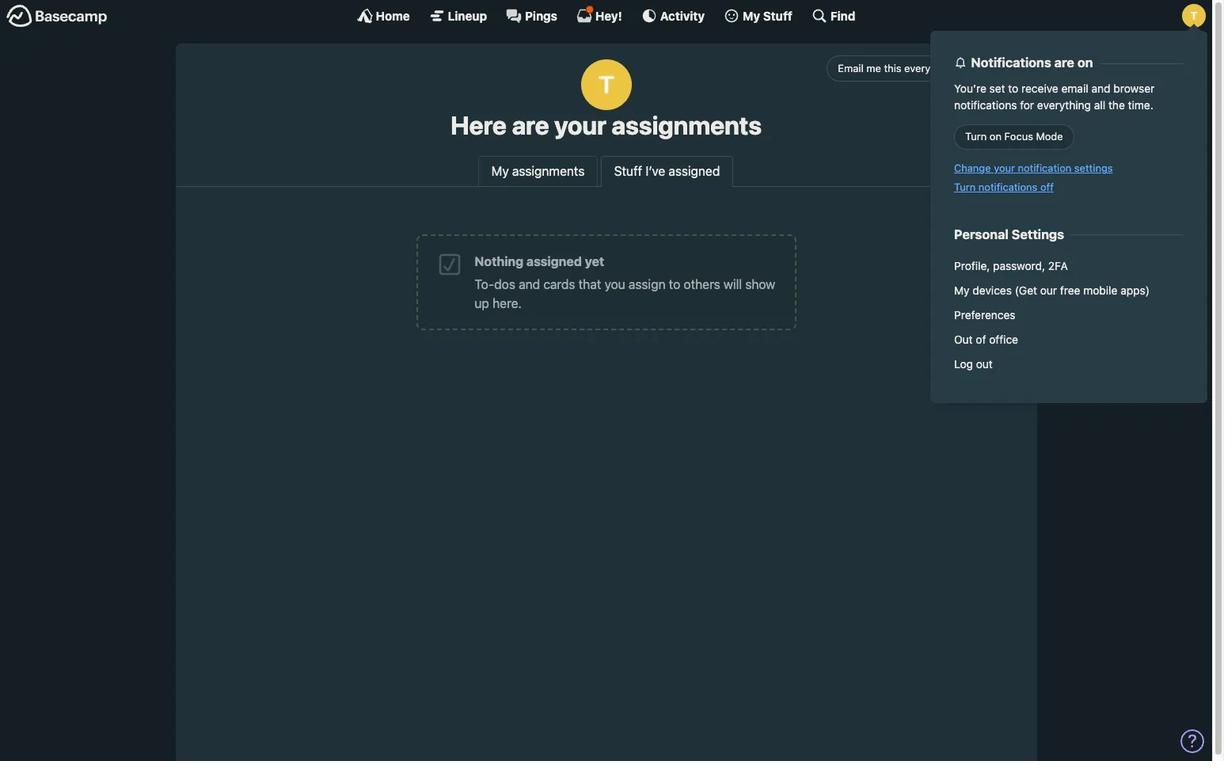 Task type: vqa. For each thing, say whether or not it's contained in the screenshot.
the bottom Annie Bryan image
no



Task type: locate. For each thing, give the bounding box(es) containing it.
to left others
[[669, 277, 681, 292]]

show
[[746, 277, 776, 292]]

0 vertical spatial assigned
[[669, 164, 720, 179]]

log
[[955, 357, 974, 371]]

1 horizontal spatial your
[[994, 162, 1015, 175]]

are up my assignments 'link'
[[512, 110, 549, 140]]

1 horizontal spatial stuff
[[763, 8, 793, 23]]

my down profile,
[[955, 284, 970, 297]]

assignments
[[612, 110, 762, 140], [512, 164, 585, 179]]

assigned
[[669, 164, 720, 179], [527, 254, 582, 269]]

0 vertical spatial to
[[1009, 81, 1019, 95]]

up
[[475, 296, 490, 311]]

our
[[1041, 284, 1058, 297]]

1 vertical spatial notifications
[[979, 181, 1038, 193]]

assignments inside 'link'
[[512, 164, 585, 179]]

off
[[1041, 181, 1054, 193]]

stuff i've assigned link
[[601, 156, 734, 188]]

1 vertical spatial your
[[994, 162, 1015, 175]]

my down here
[[492, 164, 509, 179]]

1 vertical spatial assigned
[[527, 254, 582, 269]]

2 horizontal spatial my
[[955, 284, 970, 297]]

to inside to-dos and cards that you assign to others will show up here.
[[669, 277, 681, 292]]

0 horizontal spatial assigned
[[527, 254, 582, 269]]

(get
[[1015, 284, 1038, 297]]

my inside popup button
[[743, 8, 761, 23]]

cards
[[544, 277, 576, 292]]

personal
[[955, 227, 1009, 242]]

and up all on the right of page
[[1092, 81, 1111, 95]]

assigned right i've
[[669, 164, 720, 179]]

main element
[[0, 0, 1213, 403]]

for
[[1020, 98, 1035, 112]]

you're
[[955, 81, 987, 95]]

my for my stuff
[[743, 8, 761, 23]]

to
[[1009, 81, 1019, 95], [669, 277, 681, 292]]

1 vertical spatial assignments
[[512, 164, 585, 179]]

assigned up cards
[[527, 254, 582, 269]]

turn on focus mode button
[[955, 124, 1075, 150]]

and inside you're set to receive     email and browser notifications for     everything     all the time.
[[1092, 81, 1111, 95]]

set
[[990, 81, 1006, 95]]

here
[[451, 110, 507, 140]]

are up email
[[1055, 55, 1075, 70]]

nothing assigned yet
[[475, 254, 605, 269]]

your up my assignments 'link'
[[554, 110, 607, 140]]

0 vertical spatial my
[[743, 8, 761, 23]]

assign
[[629, 277, 666, 292]]

devices
[[973, 284, 1012, 297]]

notifications down change your notification settings link
[[979, 181, 1038, 193]]

1 vertical spatial stuff
[[614, 164, 643, 179]]

your up turn notifications off link
[[994, 162, 1015, 175]]

notifications inside change your notification settings turn notifications off
[[979, 181, 1038, 193]]

0 vertical spatial turn
[[966, 130, 987, 143]]

1 horizontal spatial and
[[1092, 81, 1111, 95]]

1 horizontal spatial assigned
[[669, 164, 720, 179]]

email
[[1062, 81, 1089, 95]]

change your notification settings turn notifications off
[[955, 162, 1113, 193]]

0 horizontal spatial stuff
[[614, 164, 643, 179]]

my
[[743, 8, 761, 23], [492, 164, 509, 179], [955, 284, 970, 297]]

1 vertical spatial and
[[519, 277, 540, 292]]

apps)
[[1121, 284, 1150, 297]]

1 vertical spatial to
[[669, 277, 681, 292]]

stuff
[[763, 8, 793, 23], [614, 164, 643, 179]]

0 horizontal spatial and
[[519, 277, 540, 292]]

1 vertical spatial on
[[990, 130, 1002, 143]]

your inside change your notification settings turn notifications off
[[994, 162, 1015, 175]]

pings
[[525, 8, 558, 23]]

0 horizontal spatial assignments
[[512, 164, 585, 179]]

1 vertical spatial turn
[[955, 181, 976, 193]]

home link
[[357, 8, 410, 24]]

turn up change
[[966, 130, 987, 143]]

hey!
[[596, 8, 622, 23]]

switch accounts image
[[6, 4, 108, 29]]

assignments down here are your assignments
[[512, 164, 585, 179]]

1 horizontal spatial my
[[743, 8, 761, 23]]

your
[[554, 110, 607, 140], [994, 162, 1015, 175]]

profile, password, 2fa link
[[947, 254, 1192, 278]]

password,
[[993, 259, 1046, 273]]

0 vertical spatial are
[[1055, 55, 1075, 70]]

2fa
[[1049, 259, 1068, 273]]

that
[[579, 277, 602, 292]]

1 horizontal spatial assignments
[[612, 110, 762, 140]]

0 vertical spatial notifications
[[955, 98, 1017, 112]]

others
[[684, 277, 721, 292]]

stuff left the find dropdown button
[[763, 8, 793, 23]]

turn
[[966, 130, 987, 143], [955, 181, 976, 193]]

0 horizontal spatial on
[[990, 130, 1002, 143]]

1 horizontal spatial are
[[1055, 55, 1075, 70]]

on inside button
[[990, 130, 1002, 143]]

0 vertical spatial and
[[1092, 81, 1111, 95]]

on left focus
[[990, 130, 1002, 143]]

on up email
[[1078, 55, 1094, 70]]

to right set
[[1009, 81, 1019, 95]]

my right activity
[[743, 8, 761, 23]]

email me this every monday morning
[[838, 61, 1014, 74]]

mode
[[1036, 130, 1064, 143]]

turn inside button
[[966, 130, 987, 143]]

dos
[[494, 277, 516, 292]]

1 horizontal spatial to
[[1009, 81, 1019, 95]]

of
[[976, 333, 987, 346]]

receive
[[1022, 81, 1059, 95]]

my stuff button
[[724, 8, 793, 24]]

are inside main element
[[1055, 55, 1075, 70]]

settings
[[1075, 162, 1113, 175]]

0 horizontal spatial your
[[554, 110, 607, 140]]

assignments up stuff i've assigned
[[612, 110, 762, 140]]

my devices (get our free mobile apps)
[[955, 284, 1150, 297]]

0 vertical spatial stuff
[[763, 8, 793, 23]]

you're set to receive     email and browser notifications for     everything     all the time.
[[955, 81, 1155, 112]]

1 vertical spatial my
[[492, 164, 509, 179]]

and right dos
[[519, 277, 540, 292]]

1 horizontal spatial on
[[1078, 55, 1094, 70]]

email me this every monday morning button
[[827, 55, 1025, 81]]

1 vertical spatial are
[[512, 110, 549, 140]]

time.
[[1128, 98, 1154, 112]]

profile,
[[955, 259, 990, 273]]

my for my assignments
[[492, 164, 509, 179]]

are
[[1055, 55, 1075, 70], [512, 110, 549, 140]]

notifications inside you're set to receive     email and browser notifications for     everything     all the time.
[[955, 98, 1017, 112]]

0 horizontal spatial are
[[512, 110, 549, 140]]

0 vertical spatial on
[[1078, 55, 1094, 70]]

here are your assignments
[[451, 110, 762, 140]]

out of office
[[955, 333, 1019, 346]]

tara image
[[581, 59, 632, 110]]

notifications
[[955, 98, 1017, 112], [979, 181, 1038, 193]]

notifications down set
[[955, 98, 1017, 112]]

0 horizontal spatial my
[[492, 164, 509, 179]]

everything
[[1038, 98, 1092, 112]]

on
[[1078, 55, 1094, 70], [990, 130, 1002, 143]]

preferences
[[955, 308, 1016, 322]]

stuff inside popup button
[[763, 8, 793, 23]]

stuff left i've
[[614, 164, 643, 179]]

my inside 'link'
[[492, 164, 509, 179]]

this
[[884, 61, 902, 74]]

and
[[1092, 81, 1111, 95], [519, 277, 540, 292]]

to inside you're set to receive     email and browser notifications for     everything     all the time.
[[1009, 81, 1019, 95]]

and inside to-dos and cards that you assign to others will show up here.
[[519, 277, 540, 292]]

0 vertical spatial your
[[554, 110, 607, 140]]

0 horizontal spatial to
[[669, 277, 681, 292]]

turn down change
[[955, 181, 976, 193]]

are for on
[[1055, 55, 1075, 70]]



Task type: describe. For each thing, give the bounding box(es) containing it.
pings button
[[506, 8, 558, 24]]

my stuff
[[743, 8, 793, 23]]

will
[[724, 277, 742, 292]]

to-
[[475, 277, 494, 292]]

home
[[376, 8, 410, 23]]

i've
[[646, 164, 666, 179]]

turn on focus mode
[[966, 130, 1064, 143]]

tara image
[[1183, 4, 1206, 28]]

activity link
[[641, 8, 705, 24]]

change your notification settings link
[[955, 162, 1113, 175]]

monday
[[934, 61, 972, 74]]

out
[[976, 357, 993, 371]]

office
[[990, 333, 1019, 346]]

2 vertical spatial my
[[955, 284, 970, 297]]

notifications
[[972, 55, 1052, 70]]

preferences link
[[947, 303, 1192, 327]]

you
[[605, 277, 626, 292]]

the
[[1109, 98, 1126, 112]]

browser
[[1114, 81, 1155, 95]]

activity
[[660, 8, 705, 23]]

morning
[[975, 61, 1014, 74]]

notification
[[1018, 162, 1072, 175]]

find button
[[812, 8, 856, 24]]

personal settings
[[955, 227, 1065, 242]]

me
[[867, 61, 882, 74]]

log out
[[955, 357, 993, 371]]

every
[[905, 61, 931, 74]]

all
[[1095, 98, 1106, 112]]

to-dos and cards that you assign to others will show up here.
[[475, 277, 776, 311]]

notifications are on
[[972, 55, 1094, 70]]

are for your
[[512, 110, 549, 140]]

turn notifications off link
[[955, 181, 1054, 193]]

email
[[838, 61, 864, 74]]

out of office link
[[947, 327, 1192, 352]]

mobile
[[1084, 284, 1118, 297]]

my assignments link
[[478, 156, 598, 186]]

log out link
[[947, 352, 1192, 376]]

free
[[1061, 284, 1081, 297]]

0 vertical spatial assignments
[[612, 110, 762, 140]]

settings
[[1012, 227, 1065, 242]]

change
[[955, 162, 991, 175]]

my assignments
[[492, 164, 585, 179]]

nothing
[[475, 254, 524, 269]]

profile, password, 2fa
[[955, 259, 1068, 273]]

lineup link
[[429, 8, 487, 24]]

stuff i've assigned
[[614, 164, 720, 179]]

here.
[[493, 296, 522, 311]]

turn inside change your notification settings turn notifications off
[[955, 181, 976, 193]]

find
[[831, 8, 856, 23]]

focus
[[1005, 130, 1034, 143]]

yet
[[585, 254, 605, 269]]

lineup
[[448, 8, 487, 23]]

out
[[955, 333, 973, 346]]

hey! button
[[577, 6, 622, 24]]



